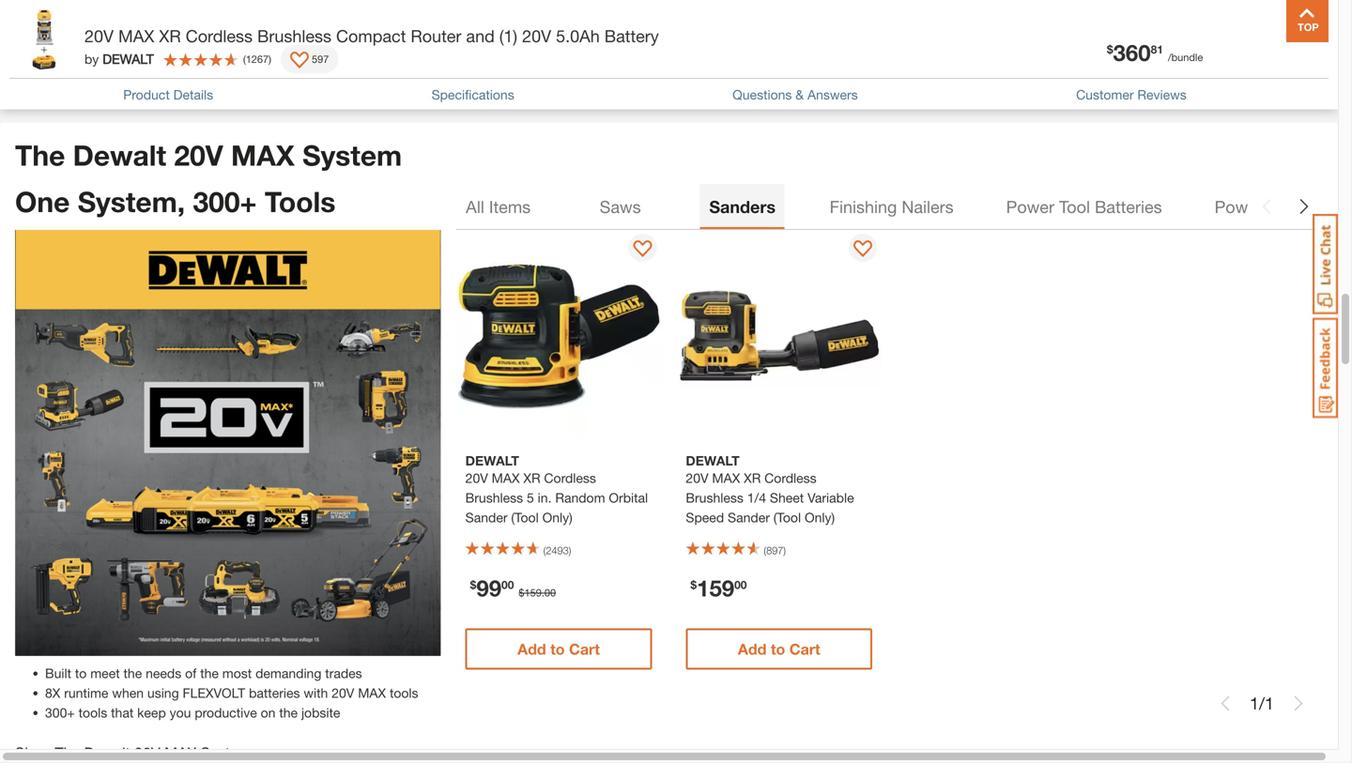 Task type: locate. For each thing, give the bounding box(es) containing it.
$ 360 81 /bundle
[[1107, 39, 1203, 66]]

00 inside $ 159 00
[[735, 578, 747, 592]]

1 horizontal spatial display image
[[633, 241, 652, 259]]

that
[[111, 705, 134, 721]]

1 horizontal spatial cart
[[569, 640, 600, 658]]

159 right the 99
[[525, 587, 542, 599]]

1 vertical spatial system
[[201, 744, 251, 762]]

20v down trades
[[332, 685, 354, 701]]

brushless for cordless
[[257, 26, 332, 46]]

saws button
[[578, 184, 663, 229]]

one system, 300+ tools
[[15, 185, 336, 218]]

) for $
[[569, 545, 572, 557]]

0 horizontal spatial (tool
[[511, 510, 539, 525]]

300+
[[193, 185, 257, 218], [45, 705, 75, 721]]

display image down saws button
[[633, 241, 652, 259]]

(tool
[[511, 510, 539, 525], [774, 510, 801, 525]]

questions & answers button
[[733, 85, 858, 105], [733, 85, 858, 105]]

0 horizontal spatial cordless
[[186, 26, 253, 46]]

1 horizontal spatial 1
[[1265, 694, 1275, 714]]

1 horizontal spatial items
[[489, 197, 531, 217]]

) left 597 dropdown button
[[269, 53, 271, 65]]

to inside button
[[159, 70, 175, 90]]

questions
[[733, 87, 792, 102]]

dewalt inside dewalt 20v max xr cordless brushless 5 in. random orbital sander (tool only)
[[466, 453, 519, 469]]

1 horizontal spatial sander
[[728, 510, 770, 525]]

1 horizontal spatial dewalt
[[466, 453, 519, 469]]

20v down keep
[[134, 744, 160, 762]]

0 horizontal spatial add
[[58, 70, 90, 90]]

power left tool
[[1007, 197, 1055, 217]]

add left 6
[[58, 70, 90, 90]]

1 horizontal spatial add to cart
[[738, 640, 821, 658]]

cordless up the 1267
[[186, 26, 253, 46]]

1 vertical spatial cordless
[[765, 470, 817, 486]]

all items button
[[456, 184, 541, 229]]

0 vertical spatial items
[[109, 70, 154, 90]]

cordless up sheet
[[765, 470, 817, 486]]

1 horizontal spatial tools
[[1310, 197, 1349, 217]]

display image down "finishing"
[[854, 241, 873, 259]]

customer reviews button
[[1077, 85, 1187, 105], [1077, 85, 1187, 105]]

add to cart down .
[[518, 640, 600, 658]]

5.0ah
[[556, 26, 600, 46]]

2 sander from the left
[[728, 510, 770, 525]]

/bundle
[[1168, 51, 1203, 63]]

product details
[[123, 87, 213, 102]]

1 horizontal spatial )
[[569, 545, 572, 557]]

cordless
[[186, 26, 253, 46], [765, 470, 817, 486]]

0 horizontal spatial brushless
[[257, 26, 332, 46]]

1/4
[[747, 490, 766, 506]]

$ for 360
[[1107, 43, 1114, 56]]

the
[[15, 139, 65, 172], [55, 744, 80, 762]]

2 horizontal spatial dewalt
[[686, 453, 740, 469]]

only) down in.
[[543, 510, 573, 525]]

0 horizontal spatial display image
[[290, 52, 309, 70]]

this is the last slide image
[[1292, 696, 1307, 711]]

1 vertical spatial 300+
[[45, 705, 75, 721]]

0 horizontal spatial add to cart
[[518, 640, 600, 658]]

cart for 159
[[790, 640, 821, 658]]

1 vertical spatial xr
[[744, 470, 761, 486]]

batteries
[[249, 685, 300, 701]]

xr up add 6 items to cart
[[159, 26, 181, 46]]

runtime
[[64, 685, 108, 701]]

20v up one system, 300+ tools
[[174, 139, 223, 172]]

dewalt down that
[[84, 744, 130, 762]]

max inside dewalt 20v max xr cordless brushless 5 in. random orbital sander (tool only)
[[492, 470, 520, 486]]

tools right 'with'
[[390, 685, 418, 701]]

power inside power multi tools button
[[1215, 197, 1263, 217]]

( left 597 dropdown button
[[243, 53, 246, 65]]

300+ down 8x
[[45, 705, 75, 721]]

feedback link image
[[1313, 317, 1339, 419]]

the right of
[[200, 666, 219, 681]]

xr inside dewalt 20v max xr cordless brushless 1/4 sheet variable speed sander (tool only)
[[744, 470, 761, 486]]

finishing nailers
[[830, 197, 954, 217]]

system
[[303, 139, 402, 172], [201, 744, 251, 762]]

add to cart button down .
[[466, 629, 652, 670]]

1 horizontal spatial add to cart button
[[686, 629, 873, 670]]

) down sheet
[[784, 545, 786, 557]]

20v inside dewalt 20v max xr cordless brushless 1/4 sheet variable speed sander (tool only)
[[686, 470, 709, 486]]

items
[[109, 70, 154, 90], [489, 197, 531, 217]]

add to cart down $ 159 00
[[738, 640, 821, 658]]

0 horizontal spatial xr
[[159, 26, 181, 46]]

2 horizontal spatial )
[[784, 545, 786, 557]]

$ inside $ 159 00
[[691, 578, 697, 592]]

display image for 159
[[854, 241, 873, 259]]

$
[[1107, 43, 1114, 56], [470, 578, 477, 592], [691, 578, 697, 592], [519, 587, 525, 599]]

built to meet the needs of the most demanding trades 8x runtime when using flexvolt batteries with 20v max tools 300+ tools that keep you productive on the jobsite
[[45, 666, 418, 721]]

0 horizontal spatial tools
[[79, 705, 107, 721]]

2 horizontal spatial (
[[764, 545, 767, 557]]

add to cart button
[[466, 629, 652, 670], [686, 629, 873, 670]]

1 sander from the left
[[466, 510, 508, 525]]

2 horizontal spatial display image
[[854, 241, 873, 259]]

xr up 1/4
[[744, 470, 761, 486]]

items right all
[[489, 197, 531, 217]]

1 vertical spatial the
[[55, 744, 80, 762]]

2 add to cart from the left
[[738, 640, 821, 658]]

product image image
[[14, 9, 75, 70]]

sander down 1/4
[[728, 510, 770, 525]]

1 1 from the left
[[1250, 694, 1260, 714]]

only) inside dewalt 20v max xr cordless brushless 5 in. random orbital sander (tool only)
[[543, 510, 573, 525]]

20v max xr cordless brushless 5 in. random orbital sander (tool only) image
[[456, 234, 662, 439]]

) down the random
[[569, 545, 572, 557]]

brushless inside dewalt 20v max xr cordless brushless 5 in. random orbital sander (tool only)
[[466, 490, 523, 506]]

xr
[[159, 26, 181, 46], [744, 470, 761, 486]]

(tool down 5
[[511, 510, 539, 525]]

nailers
[[902, 197, 954, 217]]

0 horizontal spatial sander
[[466, 510, 508, 525]]

1 horizontal spatial 159
[[697, 575, 735, 601]]

360
[[1114, 39, 1151, 66]]

20v up the speed
[[686, 470, 709, 486]]

items down by dewalt
[[109, 70, 154, 90]]

customer reviews
[[1077, 87, 1187, 102]]

2 only) from the left
[[805, 510, 835, 525]]

1 horizontal spatial only)
[[805, 510, 835, 525]]

2 horizontal spatial cart
[[790, 640, 821, 658]]

display image for $
[[633, 241, 652, 259]]

$ inside $ 360 81 /bundle
[[1107, 43, 1114, 56]]

1 add to cart button from the left
[[466, 629, 652, 670]]

max inside dewalt 20v max xr cordless brushless 1/4 sheet variable speed sander (tool only)
[[712, 470, 740, 486]]

159 down the speed
[[697, 575, 735, 601]]

power inside power tool batteries button
[[1007, 197, 1055, 217]]

(tool inside dewalt 20v max xr cordless brushless 5 in. random orbital sander (tool only)
[[511, 510, 539, 525]]

add to cart for 159
[[738, 640, 821, 658]]

0 horizontal spatial items
[[109, 70, 154, 90]]

1 power from the left
[[1007, 197, 1055, 217]]

the right on
[[279, 705, 298, 721]]

answers
[[808, 87, 858, 102]]

power left multi on the right top of the page
[[1215, 197, 1263, 217]]

0 horizontal spatial add to cart button
[[466, 629, 652, 670]]

and
[[466, 26, 495, 46]]

1 add to cart from the left
[[518, 640, 600, 658]]

1 horizontal spatial tools
[[390, 685, 418, 701]]

1 horizontal spatial cordless
[[765, 470, 817, 486]]

brushless up the speed
[[686, 490, 744, 506]]

2 horizontal spatial brushless
[[686, 490, 744, 506]]

specifications button
[[432, 85, 514, 105], [432, 85, 514, 105]]

add to cart button for $
[[466, 629, 652, 670]]

power tool batteries button
[[999, 184, 1170, 229]]

1 horizontal spatial 300+
[[193, 185, 257, 218]]

tools
[[265, 185, 336, 218], [1310, 197, 1349, 217]]

product details button
[[123, 85, 213, 105], [123, 85, 213, 105]]

2 power from the left
[[1215, 197, 1263, 217]]

1 horizontal spatial brushless
[[466, 490, 523, 506]]

brushless left 5
[[466, 490, 523, 506]]

1 horizontal spatial system
[[303, 139, 402, 172]]

the
[[124, 666, 142, 681], [200, 666, 219, 681], [279, 705, 298, 721]]

sander inside dewalt 20v max xr cordless brushless 5 in. random orbital sander (tool only)
[[466, 510, 508, 525]]

20v left xr cordless
[[466, 470, 488, 486]]

20v max xr cordless brushless compact router and (1) 20v 5.0ah battery
[[85, 26, 659, 46]]

flexvolt
[[183, 685, 245, 701]]

dewalt
[[73, 139, 166, 172], [84, 744, 130, 762]]

0 horizontal spatial 1
[[1250, 694, 1260, 714]]

1 vertical spatial items
[[489, 197, 531, 217]]

display image inside 597 dropdown button
[[290, 52, 309, 70]]

1 horizontal spatial (
[[544, 545, 546, 557]]

add down $ 159 00
[[738, 640, 767, 658]]

0 horizontal spatial (
[[243, 53, 246, 65]]

1 horizontal spatial xr
[[744, 470, 761, 486]]

power
[[1007, 197, 1055, 217], [1215, 197, 1263, 217]]

1 vertical spatial tools
[[79, 705, 107, 721]]

0 horizontal spatial 300+
[[45, 705, 75, 721]]

display image
[[290, 52, 309, 70], [633, 241, 652, 259], [854, 241, 873, 259]]

1 left this is the last slide 'icon'
[[1265, 694, 1275, 714]]

0 horizontal spatial power
[[1007, 197, 1055, 217]]

0 horizontal spatial 159
[[525, 587, 542, 599]]

dewalt for 159
[[686, 453, 740, 469]]

system,
[[78, 185, 185, 218]]

1 horizontal spatial 00
[[545, 587, 556, 599]]

2 horizontal spatial 00
[[735, 578, 747, 592]]

dewalt inside dewalt 20v max xr cordless brushless 1/4 sheet variable speed sander (tool only)
[[686, 453, 740, 469]]

add for $
[[518, 640, 546, 658]]

1 horizontal spatial (tool
[[774, 510, 801, 525]]

you
[[170, 705, 191, 721]]

(tool inside dewalt 20v max xr cordless brushless 1/4 sheet variable speed sander (tool only)
[[774, 510, 801, 525]]

0 vertical spatial 300+
[[193, 185, 257, 218]]

1 (tool from the left
[[511, 510, 539, 525]]

add to cart button down $ 159 00
[[686, 629, 873, 670]]

dewalt up system,
[[73, 139, 166, 172]]

power tool batteries
[[1007, 197, 1163, 217]]

display image left 597
[[290, 52, 309, 70]]

( 1267 )
[[243, 53, 271, 65]]

( for $
[[544, 545, 546, 557]]

brushless
[[257, 26, 332, 46], [466, 490, 523, 506], [686, 490, 744, 506]]

00
[[502, 578, 514, 592], [735, 578, 747, 592], [545, 587, 556, 599]]

300+ down the dewalt 20v max system
[[193, 185, 257, 218]]

1267
[[246, 53, 269, 65]]

20v max xr cordless brushless 1/4 sheet variable speed sander (tool only) image
[[677, 234, 882, 439]]

0 vertical spatial system
[[303, 139, 402, 172]]

2 horizontal spatial add
[[738, 640, 767, 658]]

power for power multi tools
[[1215, 197, 1263, 217]]

1 only) from the left
[[543, 510, 573, 525]]

( up .
[[544, 545, 546, 557]]

(
[[243, 53, 246, 65], [544, 545, 546, 557], [764, 545, 767, 557]]

2 add to cart button from the left
[[686, 629, 873, 670]]

2 horizontal spatial the
[[279, 705, 298, 721]]

the right the 'shop' in the bottom left of the page
[[55, 744, 80, 762]]

brushless up 597
[[257, 26, 332, 46]]

add down .
[[518, 640, 546, 658]]

) for 159
[[784, 545, 786, 557]]

0 vertical spatial the
[[15, 139, 65, 172]]

jobsite
[[301, 705, 340, 721]]

1 horizontal spatial power
[[1215, 197, 1263, 217]]

2 (tool from the left
[[774, 510, 801, 525]]

300+ inside built to meet the needs of the most demanding trades 8x runtime when using flexvolt batteries with 20v max tools 300+ tools that keep you productive on the jobsite
[[45, 705, 75, 721]]

tool
[[1059, 197, 1090, 217]]

sander
[[466, 510, 508, 525], [728, 510, 770, 525]]

( down 1/4
[[764, 545, 767, 557]]

1 horizontal spatial add
[[518, 640, 546, 658]]

tools
[[390, 685, 418, 701], [79, 705, 107, 721]]

dewalt 20v max xr cordless brushless 1/4 sheet variable speed sander (tool only)
[[686, 453, 854, 525]]

0 horizontal spatial cart
[[180, 70, 214, 90]]

all
[[466, 197, 485, 217]]

1 right this is the first slide icon at bottom
[[1250, 694, 1260, 714]]

the up when
[[124, 666, 142, 681]]

max
[[118, 26, 154, 46], [231, 139, 295, 172], [492, 470, 520, 486], [712, 470, 740, 486], [358, 685, 386, 701], [165, 744, 197, 762]]

the up one
[[15, 139, 65, 172]]

0 horizontal spatial 00
[[502, 578, 514, 592]]

(tool down sheet
[[774, 510, 801, 525]]

20v
[[85, 26, 114, 46], [522, 26, 551, 46], [174, 139, 223, 172], [466, 470, 488, 486], [686, 470, 709, 486], [332, 685, 354, 701], [134, 744, 160, 762]]

only) down "variable"
[[805, 510, 835, 525]]

sander up the 99
[[466, 510, 508, 525]]

tools down runtime
[[79, 705, 107, 721]]

0 horizontal spatial only)
[[543, 510, 573, 525]]



Task type: describe. For each thing, give the bounding box(es) containing it.
this is the first slide image
[[1218, 696, 1233, 711]]

on
[[261, 705, 276, 721]]

customer
[[1077, 87, 1134, 102]]

live chat image
[[1313, 214, 1339, 315]]

most
[[222, 666, 252, 681]]

0 vertical spatial dewalt
[[73, 139, 166, 172]]

compact
[[336, 26, 406, 46]]

batteries
[[1095, 197, 1163, 217]]

variable
[[808, 490, 854, 506]]

to inside built to meet the needs of the most demanding trades 8x runtime when using flexvolt batteries with 20v max tools 300+ tools that keep you productive on the jobsite
[[75, 666, 87, 681]]

0 vertical spatial cordless
[[186, 26, 253, 46]]

with
[[304, 685, 328, 701]]

add inside button
[[58, 70, 90, 90]]

details
[[173, 87, 213, 102]]

597 button
[[281, 45, 338, 73]]

one
[[15, 185, 70, 218]]

cordless inside dewalt 20v max xr cordless brushless 1/4 sheet variable speed sander (tool only)
[[765, 470, 817, 486]]

power multi tools
[[1215, 197, 1349, 217]]

power for power tool batteries
[[1007, 197, 1055, 217]]

159 inside $ 99 00 $ 159 . 00
[[525, 587, 542, 599]]

sander inside dewalt 20v max xr cordless brushless 1/4 sheet variable speed sander (tool only)
[[728, 510, 770, 525]]

$ 159 00
[[691, 575, 747, 601]]

finishing
[[830, 197, 897, 217]]

99
[[477, 575, 502, 601]]

add to cart button for 159
[[686, 629, 873, 670]]

keep
[[137, 705, 166, 721]]

cart inside button
[[180, 70, 214, 90]]

by
[[85, 51, 99, 67]]

20v inside built to meet the needs of the most demanding trades 8x runtime when using flexvolt batteries with 20v max tools 300+ tools that keep you productive on the jobsite
[[332, 685, 354, 701]]

20v up by
[[85, 26, 114, 46]]

xr cordless
[[524, 470, 596, 486]]

0 horizontal spatial )
[[269, 53, 271, 65]]

orbital
[[609, 490, 648, 506]]

main product image image
[[15, 230, 441, 656]]

/
[[1260, 694, 1265, 714]]

speed
[[686, 510, 724, 525]]

max inside built to meet the needs of the most demanding trades 8x runtime when using flexvolt batteries with 20v max tools 300+ tools that keep you productive on the jobsite
[[358, 685, 386, 701]]

in.
[[538, 490, 552, 506]]

add 6 items to cart button
[[19, 62, 254, 99]]

finishing nailers button
[[823, 184, 962, 229]]

897
[[767, 545, 784, 557]]

the dewalt 20v max system
[[15, 139, 402, 172]]

1 horizontal spatial the
[[200, 666, 219, 681]]

8x
[[45, 685, 60, 701]]

built
[[45, 666, 71, 681]]

( 897 )
[[764, 545, 786, 557]]

using
[[147, 685, 179, 701]]

add to cart for $
[[518, 640, 600, 658]]

power multi tools button
[[1208, 184, 1353, 229]]

all items
[[466, 197, 531, 217]]

by dewalt
[[85, 51, 154, 67]]

( for 159
[[764, 545, 767, 557]]

sheet
[[770, 490, 804, 506]]

0 vertical spatial tools
[[390, 685, 418, 701]]

battery
[[605, 26, 659, 46]]

items inside button
[[489, 197, 531, 217]]

product
[[123, 87, 170, 102]]

subtotal:
[[19, 10, 91, 31]]

1 vertical spatial dewalt
[[84, 744, 130, 762]]

0 horizontal spatial tools
[[265, 185, 336, 218]]

sanders button
[[700, 184, 785, 229]]

multi
[[1268, 197, 1305, 217]]

0 horizontal spatial dewalt
[[103, 51, 154, 67]]

specifications
[[432, 87, 514, 102]]

needs
[[146, 666, 182, 681]]

0 horizontal spatial the
[[124, 666, 142, 681]]

shop
[[15, 744, 51, 762]]

dewalt 20v max xr cordless brushless 5 in. random orbital sander (tool only)
[[466, 453, 648, 525]]

shop the dewalt 20v max system
[[15, 744, 251, 762]]

1 / 1
[[1250, 694, 1275, 714]]

tools inside button
[[1310, 197, 1349, 217]]

saws
[[600, 197, 641, 217]]

brushless for xr cordless
[[466, 490, 523, 506]]

597
[[312, 53, 329, 65]]

.
[[542, 587, 545, 599]]

of
[[185, 666, 197, 681]]

2 1 from the left
[[1265, 694, 1275, 714]]

0 vertical spatial xr
[[159, 26, 181, 46]]

00 for 159
[[735, 578, 747, 592]]

top button
[[1287, 0, 1329, 42]]

$ for 99
[[470, 578, 477, 592]]

questions & answers
[[733, 87, 858, 102]]

0 horizontal spatial system
[[201, 744, 251, 762]]

add 6 items to cart
[[58, 70, 214, 90]]

(1)
[[499, 26, 518, 46]]

random
[[555, 490, 605, 506]]

2493
[[546, 545, 569, 557]]

5
[[527, 490, 534, 506]]

add for 159
[[738, 640, 767, 658]]

dewalt for $
[[466, 453, 519, 469]]

demanding
[[256, 666, 322, 681]]

only) inside dewalt 20v max xr cordless brushless 1/4 sheet variable speed sander (tool only)
[[805, 510, 835, 525]]

$ for 159
[[691, 578, 697, 592]]

20v right (1)
[[522, 26, 551, 46]]

brushless inside dewalt 20v max xr cordless brushless 1/4 sheet variable speed sander (tool only)
[[686, 490, 744, 506]]

meet
[[90, 666, 120, 681]]

6
[[95, 70, 104, 90]]

sanders
[[709, 197, 776, 217]]

&
[[796, 87, 804, 102]]

81
[[1151, 43, 1164, 56]]

visualtabs tab list
[[456, 184, 1353, 229]]

$ 99 00 $ 159 . 00
[[470, 575, 556, 601]]

20v inside dewalt 20v max xr cordless brushless 5 in. random orbital sander (tool only)
[[466, 470, 488, 486]]

( 2493 )
[[544, 545, 572, 557]]

reviews
[[1138, 87, 1187, 102]]

cart for $
[[569, 640, 600, 658]]

when
[[112, 685, 144, 701]]

trades
[[325, 666, 362, 681]]

router
[[411, 26, 462, 46]]

00 for 99
[[502, 578, 514, 592]]

productive
[[195, 705, 257, 721]]

items inside button
[[109, 70, 154, 90]]



Task type: vqa. For each thing, say whether or not it's contained in the screenshot.
System, at left
yes



